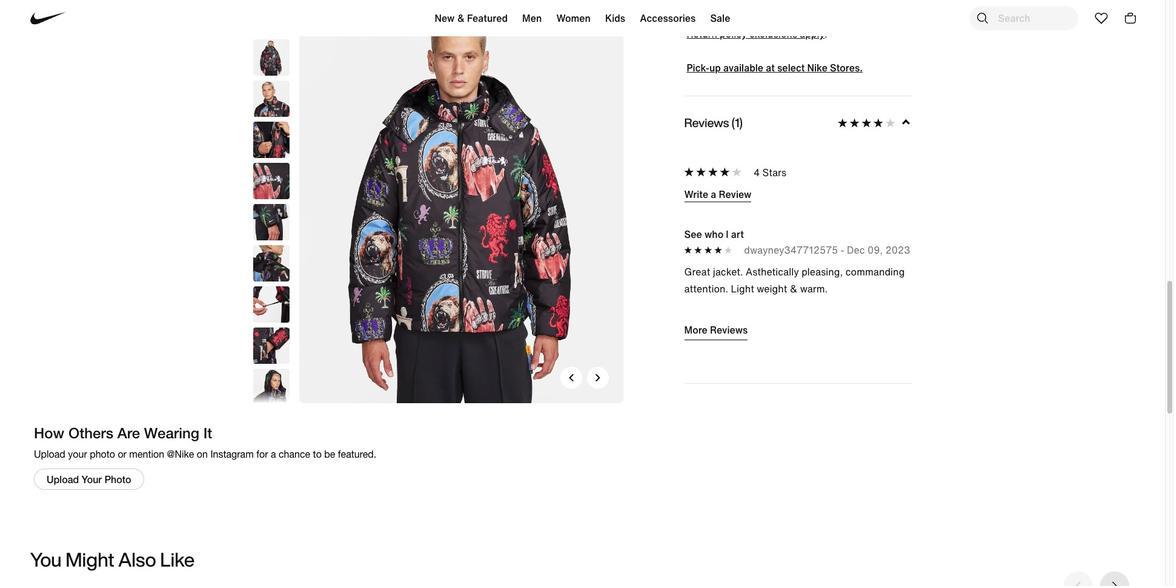 Task type: describe. For each thing, give the bounding box(es) containing it.
new
[[435, 11, 455, 25]]

up
[[710, 60, 721, 75]]

& inside new & featured link
[[457, 11, 465, 25]]

policy
[[720, 27, 747, 41]]

members.
[[795, 10, 841, 24]]

& inside great jacket. asthetically pleasing, commanding attention. light weight & warm.
[[790, 282, 798, 296]]

dwayney347712575 - dec 09, 2023
[[744, 243, 911, 257]]

like
[[160, 545, 195, 574]]

return policy exclusions apply link
[[687, 27, 825, 41]]

write
[[685, 187, 709, 202]]

pick-up available at select nike stores.
[[687, 60, 863, 75]]

women link
[[549, 4, 598, 38]]

standard
[[710, 0, 750, 7]]

new & featured
[[435, 11, 508, 25]]

pick-up available at select nike stores. link
[[687, 60, 863, 75]]

review
[[719, 187, 752, 202]]

shipping
[[753, 0, 792, 7]]

new & featured link
[[428, 4, 515, 38]]

a
[[711, 187, 717, 202]]

on
[[794, 0, 806, 7]]

Search Products text field
[[969, 6, 1079, 30]]

60-
[[687, 10, 703, 24]]

see
[[685, 227, 702, 242]]

apply
[[800, 27, 825, 41]]

returns
[[722, 10, 755, 24]]

accessories
[[640, 11, 696, 25]]

jacket.
[[713, 265, 743, 279]]

you
[[30, 545, 62, 574]]

$50+
[[840, 0, 865, 7]]

art
[[731, 227, 744, 242]]

pick-
[[687, 60, 710, 75]]

nike home page image
[[24, 0, 72, 42]]

might
[[66, 545, 114, 574]]

great jacket. asthetically pleasing, commanding attention. light weight & warm.
[[685, 265, 905, 296]]

reviews inside button
[[710, 323, 748, 337]]

1 horizontal spatial nike
[[808, 60, 828, 75]]

select
[[778, 60, 805, 75]]



Task type: locate. For each thing, give the bounding box(es) containing it.
warm.
[[800, 282, 828, 296]]

reviews left (1)
[[685, 114, 729, 132]]

1 vertical spatial reviews
[[710, 323, 748, 337]]

previous image
[[568, 374, 575, 382]]

.
[[825, 27, 828, 41]]

sale
[[711, 11, 731, 25]]

weight
[[757, 282, 788, 296]]

nike down the shipping
[[772, 10, 793, 24]]

free standard shipping on orders $50+ and free 60-day returns for nike members. return policy exclusions apply .
[[687, 0, 906, 41]]

dec
[[847, 243, 865, 257]]

nike
[[772, 10, 793, 24], [808, 60, 828, 75]]

i
[[726, 227, 729, 242]]

orders
[[809, 0, 838, 7]]

reviews
[[685, 114, 729, 132], [710, 323, 748, 337]]

lebron men's nike therma-fit down jacket image
[[299, 0, 623, 403], [253, 39, 289, 76], [253, 80, 289, 117], [253, 122, 289, 158], [253, 163, 289, 199], [253, 204, 289, 240], [253, 245, 289, 282], [253, 287, 289, 323], [253, 328, 289, 364], [253, 369, 289, 405]]

1 vertical spatial nike
[[808, 60, 828, 75]]

pleasing,
[[802, 265, 843, 279]]

kids
[[605, 11, 626, 25]]

more
[[685, 323, 708, 337]]

0 horizontal spatial nike
[[772, 10, 793, 24]]

09,
[[868, 243, 883, 257]]

kids link
[[598, 4, 633, 38]]

favorites image
[[1094, 11, 1109, 25]]

dwayney347712575
[[744, 243, 838, 257]]

open search modal image
[[975, 11, 990, 25]]

nike right select
[[808, 60, 828, 75]]

also
[[118, 545, 156, 574]]

accessories link
[[633, 4, 703, 38]]

reviews (1)
[[685, 114, 743, 132]]

exclusions
[[750, 27, 798, 41]]

return
[[687, 27, 718, 41]]

1 vertical spatial &
[[790, 282, 798, 296]]

sale link
[[703, 4, 738, 38]]

free
[[687, 0, 707, 7]]

(1)
[[732, 114, 743, 132]]

available
[[724, 60, 764, 75]]

4 stars
[[754, 165, 787, 180]]

nike inside the free standard shipping on orders $50+ and free 60-day returns for nike members. return policy exclusions apply .
[[772, 10, 793, 24]]

-
[[841, 243, 845, 257]]

women
[[557, 11, 591, 25]]

and
[[868, 0, 885, 7]]

stars
[[763, 165, 787, 180]]

light
[[731, 282, 755, 296]]

0 vertical spatial reviews
[[685, 114, 729, 132]]

see who i art
[[685, 227, 744, 242]]

2023
[[886, 243, 911, 257]]

for
[[757, 10, 770, 24]]

next image
[[594, 374, 602, 382]]

& right new
[[457, 11, 465, 25]]

4
[[754, 165, 760, 180]]

men link
[[515, 4, 549, 38]]

write a review
[[685, 187, 752, 202]]

menu bar
[[206, 2, 959, 39]]

0 vertical spatial nike
[[772, 10, 793, 24]]

featured
[[467, 11, 508, 25]]

you might also like
[[30, 545, 195, 574]]

who
[[705, 227, 724, 242]]

asthetically
[[746, 265, 799, 279]]

reviews right more
[[710, 323, 748, 337]]

1 horizontal spatial &
[[790, 282, 798, 296]]

&
[[457, 11, 465, 25], [790, 282, 798, 296]]

0 horizontal spatial &
[[457, 11, 465, 25]]

commanding
[[846, 265, 905, 279]]

more reviews button
[[685, 323, 748, 340]]

free
[[888, 0, 906, 7]]

attention.
[[685, 282, 729, 296]]

0 vertical spatial &
[[457, 11, 465, 25]]

men
[[522, 11, 542, 25]]

more reviews
[[685, 323, 748, 337]]

stores.
[[830, 60, 863, 75]]

& left the warm.
[[790, 282, 798, 296]]

write a review button
[[685, 187, 752, 202]]

great
[[685, 265, 711, 279]]

menu bar containing new & featured
[[206, 2, 959, 39]]

at
[[766, 60, 775, 75]]

day
[[703, 10, 720, 24]]



Task type: vqa. For each thing, say whether or not it's contained in the screenshot.
"Pick-"
yes



